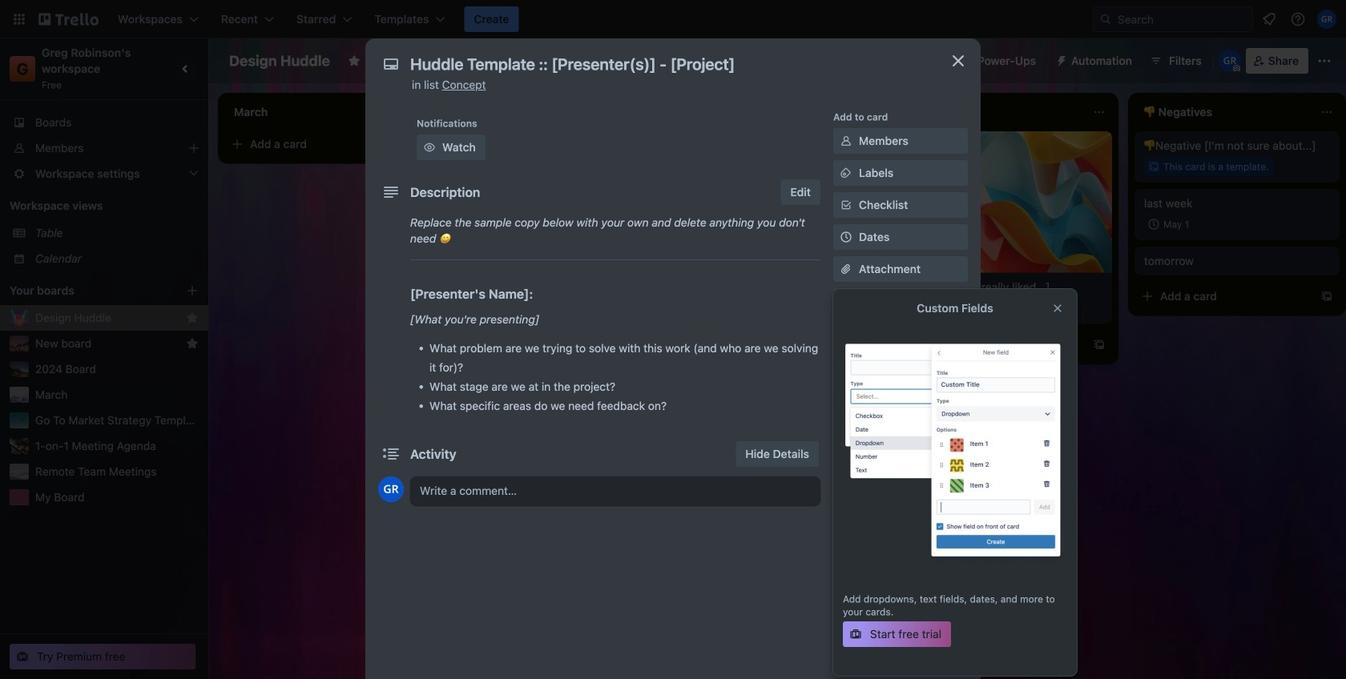 Task type: vqa. For each thing, say whether or not it's contained in the screenshot.
'here' inside ✋🏿 Move Anything 'Ready' Here link
no



Task type: describe. For each thing, give the bounding box(es) containing it.
1 horizontal spatial create from template… image
[[1093, 339, 1106, 351]]

Search field
[[1112, 8, 1252, 30]]

cover image
[[838, 293, 854, 309]]

0 vertical spatial greg robinson (gregrobinson96) image
[[1219, 50, 1241, 72]]

greg robinson (gregrobinson96) image
[[1317, 10, 1337, 29]]

0 horizontal spatial create from template… image
[[410, 138, 423, 151]]

customize views image
[[584, 53, 600, 69]]

show menu image
[[1317, 53, 1333, 69]]

2 horizontal spatial create from template… image
[[1321, 290, 1333, 303]]

create from template… image
[[865, 280, 878, 293]]

Board name text field
[[221, 48, 338, 74]]



Task type: locate. For each thing, give the bounding box(es) containing it.
1 vertical spatial create from template… image
[[1321, 290, 1333, 303]]

1 vertical spatial starred icon image
[[186, 337, 199, 350]]

sm image
[[838, 133, 854, 149], [838, 623, 854, 639]]

search image
[[1099, 13, 1112, 26]]

2 vertical spatial create from template… image
[[1093, 339, 1106, 351]]

0 vertical spatial starred icon image
[[186, 312, 199, 325]]

starred icon image
[[186, 312, 199, 325], [186, 337, 199, 350]]

create from template… image
[[410, 138, 423, 151], [1321, 290, 1333, 303], [1093, 339, 1106, 351]]

1 vertical spatial sm image
[[838, 623, 854, 639]]

1 vertical spatial greg robinson (gregrobinson96) image
[[378, 477, 404, 502]]

0 vertical spatial create from template… image
[[410, 138, 423, 151]]

1 starred icon image from the top
[[186, 312, 199, 325]]

close popover image
[[1051, 302, 1064, 315]]

greg robinson (gregrobinson96) image
[[1219, 50, 1241, 72], [378, 477, 404, 502]]

1 horizontal spatial greg robinson (gregrobinson96) image
[[1219, 50, 1241, 72]]

2 starred icon image from the top
[[186, 337, 199, 350]]

1 sm image from the top
[[838, 133, 854, 149]]

close dialog image
[[949, 51, 968, 71]]

your boards with 8 items element
[[10, 281, 162, 300]]

0 horizontal spatial greg robinson (gregrobinson96) image
[[378, 477, 404, 502]]

Write a comment text field
[[410, 477, 821, 506]]

2 sm image from the top
[[838, 623, 854, 639]]

open information menu image
[[1290, 11, 1306, 27]]

sm image
[[1049, 48, 1071, 71], [421, 139, 438, 155], [838, 165, 854, 181], [838, 583, 854, 599]]

0 notifications image
[[1260, 10, 1279, 29]]

None checkbox
[[1144, 215, 1194, 234], [484, 276, 538, 295], [1144, 215, 1194, 234], [484, 276, 538, 295]]

add board image
[[186, 284, 199, 297]]

upgrade image image
[[843, 328, 1067, 574]]

primary element
[[0, 0, 1346, 38]]

star or unstar board image
[[348, 54, 360, 67]]

None text field
[[402, 50, 931, 79]]

0 vertical spatial sm image
[[838, 133, 854, 149]]



